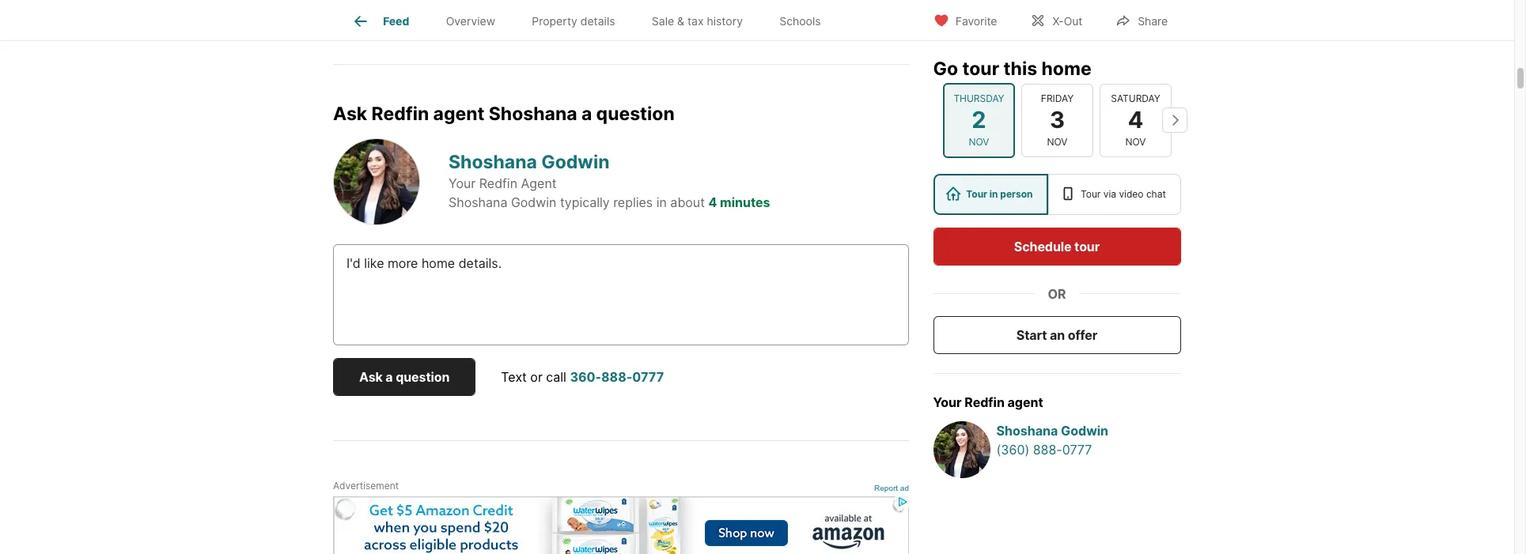 Task type: vqa. For each thing, say whether or not it's contained in the screenshot.
replies
yes



Task type: describe. For each thing, give the bounding box(es) containing it.
schedule
[[1015, 238, 1072, 254]]

property details
[[532, 14, 615, 28]]

list box containing tour in person
[[934, 173, 1182, 214]]

redfin inside 'shoshana godwin your redfin agent shoshana godwin typically replies in about 4 minutes'
[[479, 176, 518, 191]]

report
[[875, 484, 898, 493]]

x-out button
[[1017, 4, 1096, 36]]

home
[[1042, 57, 1092, 79]]

property
[[532, 14, 578, 28]]

your redfin agentshoshana godwin image
[[333, 138, 420, 225]]

replies
[[613, 195, 653, 210]]

ask a question button
[[333, 358, 476, 396]]

question inside button
[[396, 369, 450, 385]]

1 vertical spatial godwin
[[511, 195, 557, 210]]

overview
[[446, 14, 495, 28]]

saturday 4 nov
[[1111, 92, 1161, 147]]

360-
[[570, 369, 602, 385]]

history
[[707, 14, 743, 28]]

details
[[581, 14, 615, 28]]

1 vertical spatial shoshana godwin link
[[997, 421, 1182, 440]]

x-out
[[1053, 14, 1083, 27]]

start an offer
[[1017, 327, 1098, 343]]

tour for tour via video chat
[[1081, 188, 1102, 199]]

next image
[[1163, 108, 1188, 133]]

888- inside shoshana godwin (360) 888-0777
[[1034, 442, 1063, 457]]

1 horizontal spatial a
[[582, 103, 592, 125]]

redfin for ask
[[372, 103, 429, 125]]

via
[[1104, 188, 1117, 199]]

property details tab
[[514, 2, 634, 40]]

sale & tax history
[[652, 14, 743, 28]]

sale & tax history tab
[[634, 2, 761, 40]]

agent for your
[[1008, 394, 1044, 410]]

1 horizontal spatial question
[[596, 103, 675, 125]]

text
[[501, 369, 527, 385]]

shoshana godwin your redfin agent shoshana godwin typically replies in about 4 minutes
[[449, 151, 770, 210]]

report ad
[[875, 484, 909, 493]]

offer
[[1069, 327, 1098, 343]]

360-888-0777 link
[[570, 369, 664, 385]]

in inside 'shoshana godwin your redfin agent shoshana godwin typically replies in about 4 minutes'
[[657, 195, 667, 210]]

share button
[[1103, 4, 1182, 36]]

share
[[1138, 14, 1168, 27]]

ask for ask a question
[[359, 369, 383, 385]]

(360)
[[997, 442, 1030, 457]]

redfin for your
[[965, 394, 1005, 410]]

sale
[[652, 14, 674, 28]]

(360) 888-0777 link
[[997, 440, 1182, 459]]

x-
[[1053, 14, 1064, 27]]

overview tab
[[428, 2, 514, 40]]

in inside tour in person option
[[990, 188, 999, 199]]

start an offer button
[[934, 316, 1182, 354]]

ad
[[901, 484, 909, 493]]

tour for schedule
[[1075, 238, 1101, 254]]

tax
[[688, 14, 704, 28]]

or
[[1049, 286, 1067, 302]]

tour in person option
[[934, 173, 1049, 214]]

schedule tour
[[1015, 238, 1101, 254]]

agent for ask
[[433, 103, 485, 125]]

out
[[1064, 14, 1083, 27]]

friday 3 nov
[[1041, 92, 1074, 147]]

schools
[[780, 14, 821, 28]]

schedule tour button
[[934, 227, 1182, 265]]

4 inside 'shoshana godwin your redfin agent shoshana godwin typically replies in about 4 minutes'
[[709, 195, 717, 210]]



Task type: locate. For each thing, give the bounding box(es) containing it.
godwin down agent
[[511, 195, 557, 210]]

nov down 2
[[969, 135, 990, 147]]

&
[[677, 14, 685, 28]]

tour for go
[[963, 57, 1000, 79]]

0 horizontal spatial shoshana godwin link
[[449, 151, 610, 173]]

2 horizontal spatial redfin
[[965, 394, 1005, 410]]

ask
[[333, 103, 367, 125], [359, 369, 383, 385]]

0777 right (360)
[[1063, 442, 1093, 457]]

tour
[[963, 57, 1000, 79], [1075, 238, 1101, 254]]

nov inside thursday 2 nov
[[969, 135, 990, 147]]

1 vertical spatial 4
[[709, 195, 717, 210]]

shoshana godwin link
[[449, 151, 610, 173], [997, 421, 1182, 440]]

nov
[[969, 135, 990, 147], [1047, 135, 1068, 147], [1126, 135, 1146, 147]]

888-
[[601, 369, 633, 385], [1034, 442, 1063, 457]]

nov down saturday
[[1126, 135, 1146, 147]]

tour via video chat option
[[1049, 173, 1182, 214]]

godwin for shoshana godwin your redfin agent shoshana godwin typically replies in about 4 minutes
[[541, 151, 610, 173]]

tour in person
[[967, 188, 1034, 199]]

0777
[[633, 369, 664, 385], [1063, 442, 1093, 457]]

Write a message... text field
[[347, 254, 896, 311]]

0 horizontal spatial tour
[[963, 57, 1000, 79]]

person
[[1001, 188, 1034, 199]]

0 horizontal spatial agent
[[433, 103, 485, 125]]

shoshana inside shoshana godwin (360) 888-0777
[[997, 423, 1059, 438]]

888- right call
[[601, 369, 633, 385]]

tour up 'thursday'
[[963, 57, 1000, 79]]

thursday 2 nov
[[954, 92, 1005, 147]]

0 vertical spatial 0777
[[633, 369, 664, 385]]

1 horizontal spatial 0777
[[1063, 442, 1093, 457]]

this
[[1004, 57, 1038, 79]]

4 inside 'saturday 4 nov'
[[1128, 106, 1144, 134]]

1 horizontal spatial in
[[990, 188, 999, 199]]

shoshana godwin link up agent
[[449, 151, 610, 173]]

question
[[596, 103, 675, 125], [396, 369, 450, 385]]

an
[[1051, 327, 1066, 343]]

saturday
[[1111, 92, 1161, 104]]

go tour this home
[[934, 57, 1092, 79]]

favorite button
[[920, 4, 1011, 36]]

0 vertical spatial your
[[449, 176, 476, 191]]

redfin
[[372, 103, 429, 125], [479, 176, 518, 191], [965, 394, 1005, 410]]

a inside button
[[386, 369, 393, 385]]

1 horizontal spatial nov
[[1047, 135, 1068, 147]]

4
[[1128, 106, 1144, 134], [709, 195, 717, 210]]

your redfin agent
[[934, 394, 1044, 410]]

tour for tour in person
[[967, 188, 988, 199]]

0 horizontal spatial tour
[[967, 188, 988, 199]]

your up image of shoshana godwin
[[934, 394, 962, 410]]

4 down saturday
[[1128, 106, 1144, 134]]

in left about
[[657, 195, 667, 210]]

0 horizontal spatial nov
[[969, 135, 990, 147]]

0 vertical spatial agent
[[433, 103, 485, 125]]

schools tab
[[761, 2, 839, 40]]

text or call 360-888-0777
[[501, 369, 664, 385]]

1 vertical spatial question
[[396, 369, 450, 385]]

godwin inside shoshana godwin (360) 888-0777
[[1062, 423, 1109, 438]]

888- right (360)
[[1034, 442, 1063, 457]]

feed link
[[351, 12, 409, 31]]

2 vertical spatial redfin
[[965, 394, 1005, 410]]

advertisement
[[333, 480, 399, 492]]

3
[[1050, 106, 1065, 134]]

0 vertical spatial godwin
[[541, 151, 610, 173]]

redfin left agent
[[479, 176, 518, 191]]

0 horizontal spatial your
[[449, 176, 476, 191]]

0 vertical spatial tour
[[963, 57, 1000, 79]]

typically
[[560, 195, 610, 210]]

1 tour from the left
[[967, 188, 988, 199]]

1 vertical spatial your
[[934, 394, 962, 410]]

tour left person
[[967, 188, 988, 199]]

godwin up (360) 888-0777 link
[[1062, 423, 1109, 438]]

0 horizontal spatial redfin
[[372, 103, 429, 125]]

tour right schedule
[[1075, 238, 1101, 254]]

start
[[1017, 327, 1048, 343]]

your left agent
[[449, 176, 476, 191]]

0777 right 360-
[[633, 369, 664, 385]]

nov for 4
[[1126, 135, 1146, 147]]

call
[[546, 369, 567, 385]]

3 nov from the left
[[1126, 135, 1146, 147]]

report ad button
[[875, 484, 909, 496]]

0 horizontal spatial in
[[657, 195, 667, 210]]

0 horizontal spatial 4
[[709, 195, 717, 210]]

ask a question
[[359, 369, 450, 385]]

1 vertical spatial agent
[[1008, 394, 1044, 410]]

godwin up typically
[[541, 151, 610, 173]]

redfin up image of shoshana godwin
[[965, 394, 1005, 410]]

0 horizontal spatial 888-
[[601, 369, 633, 385]]

1 horizontal spatial agent
[[1008, 394, 1044, 410]]

0 vertical spatial question
[[596, 103, 675, 125]]

tour left via
[[1081, 188, 1102, 199]]

0 vertical spatial a
[[582, 103, 592, 125]]

minutes
[[720, 195, 770, 210]]

go
[[934, 57, 959, 79]]

None button
[[943, 83, 1015, 157], [1022, 84, 1094, 157], [1100, 84, 1172, 157], [943, 83, 1015, 157], [1022, 84, 1094, 157], [1100, 84, 1172, 157]]

0 horizontal spatial question
[[396, 369, 450, 385]]

1 horizontal spatial your
[[934, 394, 962, 410]]

shoshana
[[489, 103, 577, 125], [449, 151, 537, 173], [449, 195, 508, 210], [997, 423, 1059, 438]]

your
[[449, 176, 476, 191], [934, 394, 962, 410]]

shoshana godwin (360) 888-0777
[[997, 423, 1109, 457]]

2 horizontal spatial nov
[[1126, 135, 1146, 147]]

thursday
[[954, 92, 1005, 104]]

shoshana godwin link up (360)
[[997, 421, 1182, 440]]

in left person
[[990, 188, 999, 199]]

0 horizontal spatial 0777
[[633, 369, 664, 385]]

or
[[531, 369, 543, 385]]

tab list
[[333, 0, 852, 40]]

ask for ask redfin agent shoshana a question
[[333, 103, 367, 125]]

nov for 2
[[969, 135, 990, 147]]

1 vertical spatial 888-
[[1034, 442, 1063, 457]]

favorite
[[956, 14, 997, 27]]

0 vertical spatial shoshana godwin link
[[449, 151, 610, 173]]

image of shoshana godwin image
[[934, 421, 991, 478]]

chat
[[1147, 188, 1167, 199]]

ask inside ask a question button
[[359, 369, 383, 385]]

nov for 3
[[1047, 135, 1068, 147]]

1 vertical spatial ask
[[359, 369, 383, 385]]

1 horizontal spatial 888-
[[1034, 442, 1063, 457]]

0777 inside shoshana godwin (360) 888-0777
[[1063, 442, 1093, 457]]

redfin up your redfin agentshoshana godwin image
[[372, 103, 429, 125]]

0 vertical spatial 888-
[[601, 369, 633, 385]]

ask redfin agent shoshana a question
[[333, 103, 675, 125]]

1 vertical spatial redfin
[[479, 176, 518, 191]]

0 vertical spatial ask
[[333, 103, 367, 125]]

1 vertical spatial a
[[386, 369, 393, 385]]

1 nov from the left
[[969, 135, 990, 147]]

your inside 'shoshana godwin your redfin agent shoshana godwin typically replies in about 4 minutes'
[[449, 176, 476, 191]]

nov inside the friday 3 nov
[[1047, 135, 1068, 147]]

about
[[671, 195, 705, 210]]

godwin for shoshana godwin (360) 888-0777
[[1062, 423, 1109, 438]]

1 horizontal spatial redfin
[[479, 176, 518, 191]]

1 horizontal spatial tour
[[1075, 238, 1101, 254]]

tour via video chat
[[1081, 188, 1167, 199]]

tab list containing feed
[[333, 0, 852, 40]]

feed
[[383, 14, 409, 28]]

4 right about
[[709, 195, 717, 210]]

1 horizontal spatial tour
[[1081, 188, 1102, 199]]

nov down 3
[[1047, 135, 1068, 147]]

list box
[[934, 173, 1182, 214]]

agent
[[433, 103, 485, 125], [1008, 394, 1044, 410]]

ad region
[[333, 497, 909, 555]]

1 vertical spatial 0777
[[1063, 442, 1093, 457]]

godwin
[[541, 151, 610, 173], [511, 195, 557, 210], [1062, 423, 1109, 438]]

1 horizontal spatial shoshana godwin link
[[997, 421, 1182, 440]]

1 horizontal spatial 4
[[1128, 106, 1144, 134]]

nov inside 'saturday 4 nov'
[[1126, 135, 1146, 147]]

2 vertical spatial godwin
[[1062, 423, 1109, 438]]

1 vertical spatial tour
[[1075, 238, 1101, 254]]

friday
[[1041, 92, 1074, 104]]

agent
[[521, 176, 557, 191]]

in
[[990, 188, 999, 199], [657, 195, 667, 210]]

0 vertical spatial redfin
[[372, 103, 429, 125]]

2 tour from the left
[[1081, 188, 1102, 199]]

tour inside button
[[1075, 238, 1101, 254]]

a
[[582, 103, 592, 125], [386, 369, 393, 385]]

0 horizontal spatial a
[[386, 369, 393, 385]]

tour
[[967, 188, 988, 199], [1081, 188, 1102, 199]]

0 vertical spatial 4
[[1128, 106, 1144, 134]]

2 nov from the left
[[1047, 135, 1068, 147]]

video
[[1120, 188, 1144, 199]]

2
[[972, 106, 987, 134]]



